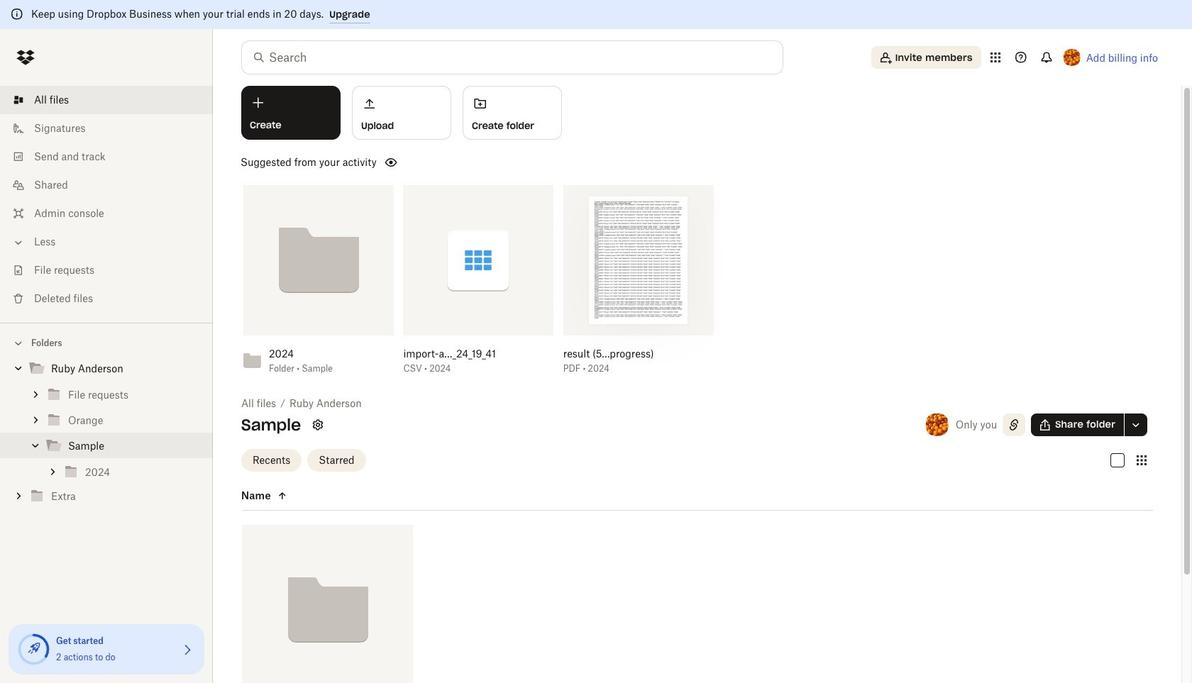 Task type: vqa. For each thing, say whether or not it's contained in the screenshot.
Name row
no



Task type: locate. For each thing, give the bounding box(es) containing it.
folder, 2024 row
[[242, 525, 413, 684]]

Search in folder "Dropbox" text field
[[269, 49, 754, 66]]

2 group from the top
[[0, 382, 213, 485]]

list
[[0, 77, 213, 323]]

group
[[0, 354, 213, 520], [0, 382, 213, 485]]

alert
[[0, 0, 1193, 29]]

list item
[[0, 86, 213, 114]]



Task type: describe. For each thing, give the bounding box(es) containing it.
less image
[[11, 236, 26, 250]]

1 group from the top
[[0, 354, 213, 520]]

folder settings image
[[310, 417, 327, 434]]

ruby anderson (you) image
[[926, 414, 949, 436]]

dropbox image
[[11, 43, 40, 72]]

account menu image
[[1064, 49, 1081, 66]]



